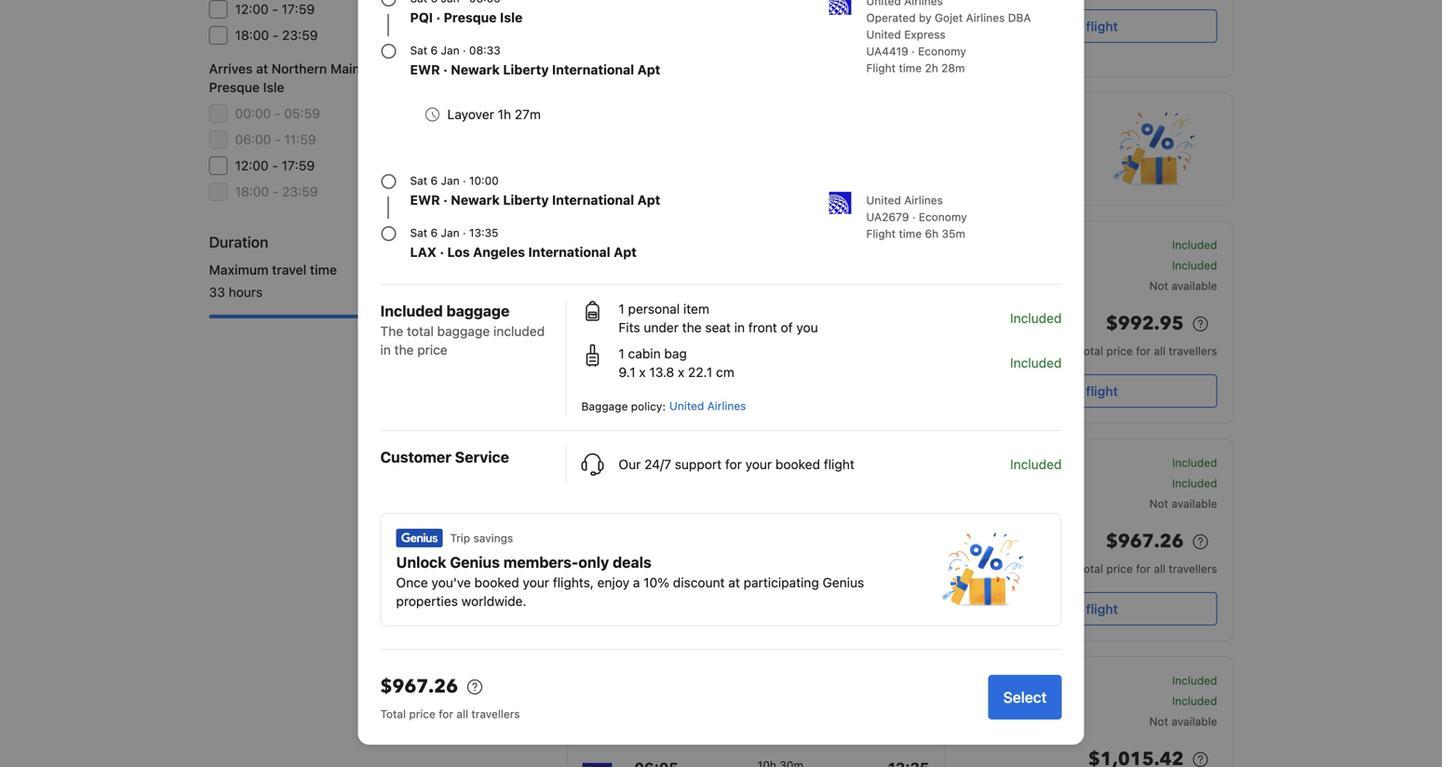 Task type: vqa. For each thing, say whether or not it's contained in the screenshot.
the within the "INCLUDED BAGGAGE THE TOTAL BAGGAGE INCLUDED IN THE PRICE"
yes



Task type: locate. For each thing, give the bounding box(es) containing it.
economy up 35m
[[919, 211, 967, 224]]

total
[[407, 324, 434, 339]]

1 vertical spatial .
[[657, 342, 660, 355]]

13.8
[[650, 365, 675, 380]]

newark inside sat 6 jan · 08:33 ewr · newark liberty international apt
[[451, 62, 500, 77]]

total price for all travellers
[[1078, 345, 1218, 358], [1078, 563, 1218, 576], [380, 708, 520, 721]]

0 vertical spatial gojet
[[935, 11, 963, 24]]

2 vertical spatial 1
[[765, 566, 770, 579]]

1 vertical spatial sat
[[410, 174, 428, 187]]

the
[[682, 320, 702, 335], [395, 342, 414, 358]]

pqi
[[410, 10, 433, 25], [635, 346, 653, 359], [635, 564, 653, 577]]

· right regional
[[443, 62, 448, 77]]

1 vertical spatial 12:00 - 17:59
[[235, 158, 315, 173]]

baggage right total
[[437, 324, 490, 339]]

see flight for $967.26
[[1060, 602, 1119, 617]]

0 vertical spatial 17:59
[[282, 1, 315, 17]]

2 available from the top
[[1172, 497, 1218, 510]]

1 horizontal spatial in
[[735, 320, 745, 335]]

liberty up 'sat 6 jan · 13:35 lax · los angeles international apt'
[[503, 192, 549, 208]]

1 vertical spatial see
[[1060, 384, 1083, 399]]

1 for 1 personal item
[[619, 301, 625, 317]]

12:00 - 17:59 down 06:00 - 11:59
[[235, 158, 315, 173]]

gojet up united airlines link
[[732, 376, 760, 389]]

6 left '10:00'
[[431, 174, 438, 187]]

newark down 08:33
[[451, 62, 500, 77]]

total price for all travellers for 21:00
[[1078, 563, 1218, 576]]

in inside 1 personal item fits under the seat in front of you
[[735, 320, 745, 335]]

sat
[[410, 44, 428, 57], [410, 174, 428, 187], [410, 226, 428, 239]]

bag inside included cabin bag
[[1016, 695, 1036, 708]]

$967.26 region for see flight
[[961, 527, 1218, 561]]

0 vertical spatial 0
[[521, 106, 530, 121]]

23:59 down 11:59
[[282, 184, 318, 199]]

0 vertical spatial lax
[[870, 16, 891, 29]]

economy inside the operated by gojet airlines dba united express ua4419 · economy flight time 2h 28m
[[919, 45, 967, 58]]

10h
[[758, 323, 777, 336]]

1 vertical spatial available
[[1172, 497, 1218, 510]]

1 personal item fits under the seat in front of you
[[619, 301, 818, 335]]

total price for all travellers for 23:59
[[1078, 345, 1218, 358]]

bag for included checked bag
[[1032, 715, 1052, 728]]

18:00 - 23:59 down 06:00 - 11:59
[[235, 184, 318, 199]]

3 see flight button from the top
[[961, 592, 1218, 626]]

apt inside 'sat 6 jan · 13:35 lax · los angeles international apt'
[[614, 245, 637, 260]]

ewr inside sat 6 jan · 08:33 ewr · newark liberty international apt
[[410, 62, 440, 77]]

1 horizontal spatial the
[[682, 320, 702, 335]]

see flight up included cabin bag
[[1060, 602, 1119, 617]]

sat for pqi
[[410, 44, 428, 57]]

presque down 'arrives'
[[209, 80, 260, 95]]

23:59
[[282, 27, 318, 43], [282, 184, 318, 199], [635, 239, 678, 257]]

ewr inside the sat 6 jan · 10:00 ewr · newark liberty international apt
[[410, 192, 440, 208]]

in inside included baggage the total baggage included in the price
[[380, 342, 391, 358]]

1 vertical spatial 0
[[521, 184, 530, 199]]

under
[[644, 320, 679, 335]]

2 vertical spatial apt
[[614, 245, 637, 260]]

international inside sat 6 jan · 08:33 ewr · newark liberty international apt
[[552, 62, 635, 77]]

0 vertical spatial not available
[[1150, 279, 1218, 292]]

0 horizontal spatial booked
[[475, 575, 519, 591]]

0 vertical spatial see flight button
[[961, 9, 1218, 43]]

$967.26
[[1107, 529, 1184, 555], [380, 674, 458, 700]]

12:00
[[235, 1, 269, 17], [235, 158, 269, 173]]

3 not from the top
[[1150, 715, 1169, 728]]

support
[[675, 457, 722, 472]]

0 vertical spatial economy
[[919, 45, 967, 58]]

1 checked from the top
[[983, 279, 1029, 292]]

2 12:00 - 17:59 from the top
[[235, 158, 315, 173]]

liberty inside sat 6 jan · 08:33 ewr · newark liberty international apt
[[503, 62, 549, 77]]

6 for sat 6 jan · 13:35 lax · los angeles international apt
[[431, 226, 438, 239]]

sat inside sat 6 jan · 08:33 ewr · newark liberty international apt
[[410, 44, 428, 57]]

included cabin bag
[[983, 674, 1218, 708]]

· up "los"
[[443, 192, 448, 208]]

1 x from the left
[[639, 365, 646, 380]]

1 vertical spatial not available
[[1150, 497, 1218, 510]]

2 vertical spatial not available
[[1150, 715, 1218, 728]]

1 horizontal spatial lax
[[870, 16, 891, 29]]

2 vertical spatial travellers
[[472, 708, 520, 721]]

1 vertical spatial 1
[[619, 346, 625, 361]]

bag for 1 cabin bag 9.1 x 13.8 x 22.1 cm
[[665, 346, 687, 361]]

airlines inside 'baggage policy: united airlines'
[[708, 400, 747, 413]]

1 horizontal spatial presque
[[444, 10, 497, 25]]

17:59 down 11:59
[[282, 158, 315, 173]]

united left personal
[[583, 292, 617, 305]]

sat left '10:00'
[[410, 174, 428, 187]]

united down operated at the left of page
[[670, 400, 704, 413]]

discount
[[673, 575, 725, 591]]

see down $992.95 region
[[1060, 384, 1083, 399]]

2 vertical spatial see flight button
[[961, 592, 1218, 626]]

1 cabin bag 9.1 x 13.8 x 22.1 cm
[[619, 346, 735, 380]]

1 horizontal spatial .
[[894, 12, 898, 25]]

cm
[[716, 365, 735, 380]]

included checked bag
[[983, 695, 1218, 728]]

dba
[[1009, 11, 1032, 24]]

1 horizontal spatial isle
[[500, 10, 523, 25]]

travellers
[[1169, 345, 1218, 358], [1169, 563, 1218, 576], [472, 708, 520, 721]]

· left '10:00'
[[463, 174, 466, 187]]

airlines left dba
[[966, 11, 1005, 24]]

flight
[[1087, 19, 1119, 34], [1087, 384, 1119, 399], [824, 457, 855, 472], [1087, 602, 1119, 617]]

x
[[639, 365, 646, 380], [678, 365, 685, 380]]

by up 'express'
[[919, 11, 932, 24]]

0 vertical spatial flight
[[867, 61, 896, 75]]

all
[[1154, 345, 1166, 358], [1154, 563, 1166, 576], [457, 708, 469, 721]]

1 see flight button from the top
[[961, 9, 1218, 43]]

1 vertical spatial ewr
[[410, 192, 440, 208]]

0 vertical spatial 06:05
[[635, 324, 679, 341]]

0 vertical spatial isle
[[500, 10, 523, 25]]

1 vertical spatial personal item
[[983, 674, 1054, 687]]

23:59 up personal
[[635, 239, 678, 257]]

33
[[209, 285, 225, 300]]

see flight right dba
[[1060, 19, 1119, 34]]

1 up '9.1'
[[619, 346, 625, 361]]

genius down trip savings
[[450, 554, 500, 571]]

6 up 13.8
[[663, 346, 670, 359]]

presque up 08:33
[[444, 10, 497, 25]]

united up baggage
[[583, 376, 617, 389]]

1 vertical spatial all
[[1154, 563, 1166, 576]]

international for presque isle
[[552, 62, 635, 77]]

2 united airlines from the top
[[583, 509, 659, 523]]

operated
[[666, 376, 713, 389]]

gojet
[[935, 11, 963, 24], [732, 376, 760, 389]]

at down 08:33
[[474, 61, 486, 76]]

sat 6 jan · 13:35 lax · los angeles international apt
[[410, 226, 637, 260]]

0 horizontal spatial by
[[716, 376, 729, 389]]

only
[[579, 554, 609, 571]]

1 vertical spatial total price for all travellers
[[1078, 563, 1218, 576]]

1 vertical spatial by
[[716, 376, 729, 389]]

1 vertical spatial united airlines
[[583, 509, 659, 523]]

1 liberty from the top
[[503, 62, 549, 77]]

17:59 up 'northern'
[[282, 1, 315, 17]]

1 available from the top
[[1172, 279, 1218, 292]]

pqi up '9.1'
[[635, 346, 653, 359]]

flight
[[867, 61, 896, 75], [867, 227, 896, 240]]

ua2679
[[867, 211, 910, 224]]

customer
[[380, 448, 452, 466]]

cabin
[[628, 346, 661, 361]]

total
[[1078, 345, 1104, 358], [1078, 563, 1104, 576], [380, 708, 406, 721]]

1 vertical spatial gojet
[[732, 376, 760, 389]]

2 liberty from the top
[[503, 192, 549, 208]]

time inside maximum travel time 33 hours
[[310, 262, 337, 278]]

$967.26 region for select
[[380, 673, 974, 706]]

0 vertical spatial 18:00
[[235, 27, 269, 43]]

12:00 up 'arrives'
[[235, 1, 269, 17]]

genius image
[[1114, 112, 1196, 186], [396, 529, 443, 548], [396, 529, 443, 548], [942, 533, 1024, 607]]

27m right 16h
[[784, 456, 807, 469]]

arrives at northern maine regional airport at presque isle
[[209, 61, 486, 95]]

2 vertical spatial available
[[1172, 715, 1218, 728]]

airlines up fits
[[621, 292, 659, 305]]

06:05 for 06:05 pqi . 6 jan
[[635, 324, 679, 341]]

6 inside the sat 6 jan · 10:00 ewr · newark liberty international apt
[[431, 174, 438, 187]]

1 vertical spatial $967.26 region
[[380, 673, 974, 706]]

1 personal from the top
[[983, 456, 1028, 469]]

0 vertical spatial the
[[682, 320, 702, 335]]

2 vertical spatial not
[[1150, 715, 1169, 728]]

the inside included baggage the total baggage included in the price
[[395, 342, 414, 358]]

06:05 inside 06:05 pqi . 6 jan
[[635, 324, 679, 341]]

our
[[619, 457, 641, 472]]

1 see from the top
[[1060, 19, 1083, 34]]

2 economy from the top
[[919, 211, 967, 224]]

0
[[521, 106, 530, 121], [521, 184, 530, 199]]

checked
[[983, 279, 1029, 292], [983, 715, 1029, 728]]

airlines,
[[621, 376, 663, 389]]

lax left "los"
[[410, 245, 437, 260]]

lax
[[870, 16, 891, 29], [410, 245, 437, 260]]

bag
[[1032, 279, 1052, 292], [665, 346, 687, 361], [1016, 695, 1036, 708], [1032, 715, 1052, 728]]

1 inside 1 personal item fits under the seat in front of you
[[619, 301, 625, 317]]

pqi right enjoy
[[635, 564, 653, 577]]

flight right 16h 27m
[[824, 457, 855, 472]]

bag inside included checked bag
[[1032, 715, 1052, 728]]

23:59 up 'northern'
[[282, 27, 318, 43]]

see right dba
[[1060, 19, 1083, 34]]

24/7
[[645, 457, 672, 472]]

airlines inside the operated by gojet airlines dba united express ua4419 · economy flight time 2h 28m
[[966, 11, 1005, 24]]

1 personal item from the top
[[983, 456, 1054, 469]]

flight down $992.95 region
[[1087, 384, 1119, 399]]

1 vertical spatial international
[[552, 192, 635, 208]]

1 vertical spatial item
[[1031, 456, 1054, 469]]

2 see from the top
[[1060, 384, 1083, 399]]

2 not available from the top
[[1150, 497, 1218, 510]]

time
[[899, 61, 922, 75], [899, 227, 922, 240], [310, 262, 337, 278]]

0 vertical spatial your
[[746, 457, 772, 472]]

at right 'arrives'
[[256, 61, 268, 76]]

los
[[448, 245, 470, 260]]

3 available from the top
[[1172, 715, 1218, 728]]

1 vertical spatial the
[[395, 342, 414, 358]]

1 horizontal spatial x
[[678, 365, 685, 380]]

· down 'express'
[[912, 45, 915, 58]]

the inside 1 personal item fits under the seat in front of you
[[682, 320, 702, 335]]

for for $967.26's the see flight button
[[1137, 563, 1151, 576]]

0 vertical spatial not
[[1150, 279, 1169, 292]]

jan inside sat 6 jan · 08:33 ewr · newark liberty international apt
[[441, 44, 460, 57]]

0 vertical spatial international
[[552, 62, 635, 77]]

united airlines up fits
[[583, 292, 659, 305]]

18:00 up 'arrives'
[[235, 27, 269, 43]]

members-
[[504, 554, 579, 571]]

liberty for sat 6 jan · 10:00 ewr · newark liberty international apt
[[503, 192, 549, 208]]

0 vertical spatial 1
[[619, 301, 625, 317]]

1 06:05 from the top
[[635, 324, 679, 341]]

1 vertical spatial 18:00
[[235, 184, 269, 199]]

1 vertical spatial 18:00 - 23:59
[[235, 184, 318, 199]]

bag right cabin
[[1016, 695, 1036, 708]]

time inside the operated by gojet airlines dba united express ua4419 · economy flight time 2h 28m
[[899, 61, 922, 75]]

apt inside sat 6 jan · 08:33 ewr · newark liberty international apt
[[638, 62, 661, 77]]

1 vertical spatial 23:59
[[282, 184, 318, 199]]

international for newark liberty international apt
[[529, 245, 611, 260]]

flight down the ua2679
[[867, 227, 896, 240]]

time right travel
[[310, 262, 337, 278]]

2 not from the top
[[1150, 497, 1169, 510]]

1 vertical spatial see flight button
[[961, 374, 1218, 408]]

0 vertical spatial available
[[1172, 279, 1218, 292]]

included
[[1173, 238, 1218, 251], [1173, 259, 1218, 272], [380, 302, 443, 320], [1011, 311, 1062, 326], [1011, 355, 1062, 371], [1173, 456, 1218, 469], [1011, 457, 1062, 472], [1173, 477, 1218, 490], [1173, 674, 1218, 687], [1173, 695, 1218, 708]]

13:35
[[469, 226, 499, 239]]

1 0 from the top
[[521, 106, 530, 121]]

liberty inside the sat 6 jan · 10:00 ewr · newark liberty international apt
[[503, 192, 549, 208]]

2 06:05 from the top
[[635, 542, 679, 559]]

3 see from the top
[[1060, 602, 1083, 617]]

x left 22.1
[[678, 365, 685, 380]]

2 vertical spatial see flight
[[1060, 602, 1119, 617]]

0 horizontal spatial your
[[523, 575, 550, 591]]

travellers for 23:59
[[1169, 345, 1218, 358]]

by right 22.1
[[716, 376, 729, 389]]

newark down '10:00'
[[451, 192, 500, 208]]

by
[[919, 11, 932, 24], [716, 376, 729, 389]]

0 vertical spatial travellers
[[1169, 345, 1218, 358]]

newark
[[451, 62, 500, 77], [451, 192, 500, 208]]

gojet inside the operated by gojet airlines dba united express ua4419 · economy flight time 2h 28m
[[935, 11, 963, 24]]

by inside the operated by gojet airlines dba united express ua4419 · economy flight time 2h 28m
[[919, 11, 932, 24]]

2 checked from the top
[[983, 715, 1029, 728]]

booked inside unlock genius members-only deals once you've booked your flights, enjoy a 10% discount at participating genius properties worldwide.
[[475, 575, 519, 591]]

6 inside sat 6 jan · 08:33 ewr · newark liberty international apt
[[431, 44, 438, 57]]

1 vertical spatial liberty
[[503, 192, 549, 208]]

the down the
[[395, 342, 414, 358]]

airlines down cm
[[708, 400, 747, 413]]

6 up airport
[[431, 44, 438, 57]]

0 vertical spatial pqi
[[410, 10, 433, 25]]

available for $967.26
[[1172, 497, 1218, 510]]

06:05 up 10%
[[635, 542, 679, 559]]

1 vertical spatial travellers
[[1169, 563, 1218, 576]]

1 18:00 - 23:59 from the top
[[235, 27, 318, 43]]

6 up ua4419
[[901, 16, 908, 29]]

included inside included baggage the total baggage included in the price
[[380, 302, 443, 320]]

flight down ua4419
[[867, 61, 896, 75]]

newark inside the sat 6 jan · 10:00 ewr · newark liberty international apt
[[451, 192, 500, 208]]

see flight button
[[961, 9, 1218, 43], [961, 374, 1218, 408], [961, 592, 1218, 626]]

maximum
[[209, 262, 269, 278]]

1 vertical spatial lax
[[410, 245, 437, 260]]

see flight down $992.95 region
[[1060, 384, 1119, 399]]

1 economy from the top
[[919, 45, 967, 58]]

1 united airlines from the top
[[583, 292, 659, 305]]

1 left stop
[[765, 566, 770, 579]]

2 newark from the top
[[451, 192, 500, 208]]

. down under
[[657, 342, 660, 355]]

cabin
[[983, 695, 1013, 708]]

0 horizontal spatial genius
[[450, 554, 500, 571]]

bag down select
[[1032, 715, 1052, 728]]

bag inside 1 cabin bag 9.1 x 13.8 x 22.1 cm
[[665, 346, 687, 361]]

pqi up regional
[[410, 10, 433, 25]]

1 horizontal spatial your
[[746, 457, 772, 472]]

checked up $992.95 region
[[983, 279, 1029, 292]]

1 vertical spatial not
[[1150, 497, 1169, 510]]

2 see flight from the top
[[1060, 384, 1119, 399]]

0 vertical spatial 12:00 - 17:59
[[235, 1, 315, 17]]

baggage up the included
[[447, 302, 510, 320]]

1 vertical spatial see flight
[[1060, 384, 1119, 399]]

2 sat from the top
[[410, 174, 428, 187]]

see flight
[[1060, 19, 1119, 34], [1060, 384, 1119, 399], [1060, 602, 1119, 617]]

liberty up 1h
[[503, 62, 549, 77]]

1 for 1 cabin bag
[[619, 346, 625, 361]]

0 horizontal spatial .
[[657, 342, 660, 355]]

2 vertical spatial pqi
[[635, 564, 653, 577]]

international inside 'sat 6 jan · 13:35 lax · los angeles international apt'
[[529, 245, 611, 260]]

in
[[735, 320, 745, 335], [380, 342, 391, 358]]

airlines up 6h
[[905, 194, 944, 207]]

1 vertical spatial 27m
[[784, 456, 807, 469]]

10h 30m
[[758, 323, 804, 336]]

sat inside 'sat 6 jan · 13:35 lax · los angeles international apt'
[[410, 226, 428, 239]]

2 flight from the top
[[867, 227, 896, 240]]

the left seat
[[682, 320, 702, 335]]

united up ua4419
[[867, 28, 901, 41]]

· up airport
[[436, 10, 441, 25]]

$967.26 for select
[[380, 674, 458, 700]]

0 vertical spatial time
[[899, 61, 922, 75]]

trip
[[450, 532, 470, 545]]

united airlines
[[583, 292, 659, 305], [583, 509, 659, 523]]

presque inside 'arrives at northern maine regional airport at presque isle'
[[209, 80, 260, 95]]

1 12:00 - 17:59 from the top
[[235, 1, 315, 17]]

unlock genius members-only deals once you've booked your flights, enjoy a 10% discount at participating genius properties worldwide.
[[396, 554, 865, 609]]

22.1
[[688, 365, 713, 380]]

jan inside the sat 6 jan · 10:00 ewr · newark liberty international apt
[[441, 174, 460, 187]]

0 horizontal spatial 27m
[[515, 107, 541, 122]]

booked
[[776, 457, 821, 472], [475, 575, 519, 591]]

united inside 'baggage policy: united airlines'
[[670, 400, 704, 413]]

17:59
[[282, 1, 315, 17], [282, 158, 315, 173]]

1 vertical spatial newark
[[451, 192, 500, 208]]

1 vertical spatial flight
[[867, 227, 896, 240]]

2h
[[925, 61, 939, 75]]

2 ewr from the top
[[410, 192, 440, 208]]

0 horizontal spatial presque
[[209, 80, 260, 95]]

1 vertical spatial in
[[380, 342, 391, 358]]

not
[[1150, 279, 1169, 292], [1150, 497, 1169, 510], [1150, 715, 1169, 728]]

1 sat from the top
[[410, 44, 428, 57]]

jan
[[911, 16, 930, 29], [441, 44, 460, 57], [441, 174, 460, 187], [441, 226, 460, 239], [673, 346, 692, 359]]

6 left 13:35
[[431, 226, 438, 239]]

0 vertical spatial $967.26
[[1107, 529, 1184, 555]]

$967.26 for see flight
[[1107, 529, 1184, 555]]

time left 6h
[[899, 227, 922, 240]]

1 not from the top
[[1150, 279, 1169, 292]]

personal item
[[983, 456, 1054, 469], [983, 674, 1054, 687]]

. up ua4419
[[894, 12, 898, 25]]

savings
[[474, 532, 513, 545]]

0 horizontal spatial in
[[380, 342, 391, 358]]

1 horizontal spatial by
[[919, 11, 932, 24]]

$967.26 region
[[961, 527, 1218, 561], [380, 673, 974, 706]]

0 horizontal spatial gojet
[[732, 376, 760, 389]]

1 inside 1 cabin bag 9.1 x 13.8 x 22.1 cm
[[619, 346, 625, 361]]

see up included cabin bag
[[1060, 602, 1083, 617]]

6
[[901, 16, 908, 29], [431, 44, 438, 57], [431, 174, 438, 187], [431, 226, 438, 239], [663, 346, 670, 359]]

properties
[[396, 594, 458, 609]]

your right support on the bottom of the page
[[746, 457, 772, 472]]

pqi for pqi
[[635, 564, 653, 577]]

18:00 - 23:59 up 'northern'
[[235, 27, 318, 43]]

0 vertical spatial item
[[684, 301, 710, 317]]

liberty for sat 6 jan · 08:33 ewr · newark liberty international apt
[[503, 62, 549, 77]]

flight right dba
[[1087, 19, 1119, 34]]

12:00 - 17:59
[[235, 1, 315, 17], [235, 158, 315, 173]]

at right discount
[[729, 575, 740, 591]]

seat
[[705, 320, 731, 335]]

jan inside lax . 6 jan
[[911, 16, 930, 29]]

checked down cabin
[[983, 715, 1029, 728]]

6 inside 'sat 6 jan · 13:35 lax · los angeles international apt'
[[431, 226, 438, 239]]

flight inside united airlines ua2679 · economy flight time 6h 35m
[[867, 227, 896, 240]]

international
[[552, 62, 635, 77], [552, 192, 635, 208], [529, 245, 611, 260]]

1 ewr from the top
[[410, 62, 440, 77]]

see flight button for $992.95
[[961, 374, 1218, 408]]

genius right stop
[[823, 575, 865, 591]]

ewr for sat 6 jan · 08:33 ewr · newark liberty international apt
[[410, 62, 440, 77]]

bag up 13.8
[[665, 346, 687, 361]]

18:00 down 06:00
[[235, 184, 269, 199]]

time left 2h
[[899, 61, 922, 75]]

0 right 1h
[[521, 106, 530, 121]]

airport
[[427, 61, 471, 76]]

2 vertical spatial sat
[[410, 226, 428, 239]]

2 vertical spatial item
[[1031, 674, 1054, 687]]

personal
[[983, 456, 1028, 469], [983, 674, 1028, 687]]

economy up 2h
[[919, 45, 967, 58]]

see for $967.26
[[1060, 602, 1083, 617]]

3 sat from the top
[[410, 226, 428, 239]]

your down the members-
[[523, 575, 550, 591]]

see flight for $992.95
[[1060, 384, 1119, 399]]

0 vertical spatial united airlines
[[583, 292, 659, 305]]

06:05 down personal
[[635, 324, 679, 341]]

united airlines up the deals
[[583, 509, 659, 523]]

flight for $967.26's the see flight button
[[1087, 602, 1119, 617]]

0 right '10:00'
[[521, 184, 530, 199]]

price for $992.95 region
[[1107, 345, 1133, 358]]

lax up ua4419
[[870, 16, 891, 29]]

1 flight from the top
[[867, 61, 896, 75]]

stop
[[773, 566, 797, 579]]

newark for sat 6 jan · 08:33 ewr · newark liberty international apt
[[451, 62, 500, 77]]

06:05 pqi . 6 jan
[[635, 324, 692, 359]]

see for $992.95
[[1060, 384, 1083, 399]]

0 vertical spatial see
[[1060, 19, 1083, 34]]

0 vertical spatial ewr
[[410, 62, 440, 77]]

apt for newark liberty international apt
[[614, 245, 637, 260]]

0 vertical spatial liberty
[[503, 62, 549, 77]]

2 0 from the top
[[521, 184, 530, 199]]

1 not available from the top
[[1150, 279, 1218, 292]]

0 horizontal spatial the
[[395, 342, 414, 358]]

1 vertical spatial 12:00
[[235, 158, 269, 173]]

1 newark from the top
[[451, 62, 500, 77]]

1 18:00 from the top
[[235, 27, 269, 43]]

1 vertical spatial time
[[899, 227, 922, 240]]

2 18:00 - 23:59 from the top
[[235, 184, 318, 199]]

flight for first the see flight button from the top of the page
[[1087, 19, 1119, 34]]

· left 13:35
[[463, 226, 466, 239]]

0 horizontal spatial lax
[[410, 245, 437, 260]]

sat for ewr
[[410, 226, 428, 239]]

0 vertical spatial baggage
[[447, 302, 510, 320]]

united airlines for $992.95
[[583, 292, 659, 305]]

flight up included cabin bag
[[1087, 602, 1119, 617]]

in right seat
[[735, 320, 745, 335]]

front
[[749, 320, 778, 335]]

fits
[[619, 320, 641, 335]]

in down the
[[380, 342, 391, 358]]

$992.95
[[1107, 311, 1184, 337]]

3 not available from the top
[[1150, 715, 1218, 728]]

2 see flight button from the top
[[961, 374, 1218, 408]]

sat left 13:35
[[410, 226, 428, 239]]

item
[[684, 301, 710, 317], [1031, 456, 1054, 469], [1031, 674, 1054, 687]]

6 inside 06:05 pqi . 6 jan
[[663, 346, 670, 359]]

sat up regional
[[410, 44, 428, 57]]

apt
[[638, 62, 661, 77], [638, 192, 661, 208], [614, 245, 637, 260]]

baggage
[[582, 400, 628, 413]]

jan inside 'sat 6 jan · 13:35 lax · los angeles international apt'
[[441, 226, 460, 239]]

3 see flight from the top
[[1060, 602, 1119, 617]]

ua4419
[[867, 45, 909, 58]]



Task type: describe. For each thing, give the bounding box(es) containing it.
2 vertical spatial total
[[380, 708, 406, 721]]

jan for sat 6 jan · 08:33 ewr · newark liberty international apt
[[441, 44, 460, 57]]

2 personal from the top
[[983, 674, 1028, 687]]

deals
[[613, 554, 652, 571]]

you've
[[432, 575, 471, 591]]

price for select $967.26 region
[[409, 708, 436, 721]]

newark for sat 6 jan · 10:00 ewr · newark liberty international apt
[[451, 192, 500, 208]]

$1,015.42 region
[[961, 745, 1218, 768]]

16h 27m
[[762, 456, 807, 469]]

06:00 - 11:59
[[235, 132, 316, 147]]

0 horizontal spatial at
[[256, 61, 268, 76]]

united up only
[[583, 509, 617, 523]]

1 horizontal spatial at
[[474, 61, 486, 76]]

· inside united airlines ua2679 · economy flight time 6h 35m
[[913, 211, 916, 224]]

10%
[[644, 575, 670, 591]]

not available for $967.26
[[1150, 497, 1218, 510]]

price inside included baggage the total baggage included in the price
[[418, 342, 448, 358]]

total for 21:00
[[1078, 563, 1104, 576]]

operated
[[867, 11, 916, 24]]

jan for sat 6 jan · 13:35 lax · los angeles international apt
[[441, 226, 460, 239]]

apt for presque isle
[[638, 62, 661, 77]]

operated by gojet airlines dba united express ua4419 · economy flight time 2h 28m
[[867, 11, 1032, 75]]

21:00
[[635, 457, 676, 475]]

1 see flight from the top
[[1060, 19, 1119, 34]]

a
[[633, 575, 640, 591]]

. inside 06:05 pqi . 6 jan
[[657, 342, 660, 355]]

bag up $992.95 region
[[1032, 279, 1052, 292]]

layover 1h 27m
[[448, 107, 541, 122]]

35m
[[942, 227, 966, 240]]

30m
[[780, 323, 804, 336]]

your inside unlock genius members-only deals once you've booked your flights, enjoy a 10% discount at participating genius properties worldwide.
[[523, 575, 550, 591]]

available for $992.95
[[1172, 279, 1218, 292]]

time inside united airlines ua2679 · economy flight time 6h 35m
[[899, 227, 922, 240]]

06:05 for 06:05
[[635, 542, 679, 559]]

at inside unlock genius members-only deals once you've booked your flights, enjoy a 10% discount at participating genius properties worldwide.
[[729, 575, 740, 591]]

enjoy
[[598, 575, 630, 591]]

regional
[[371, 61, 424, 76]]

travellers for 21:00
[[1169, 563, 1218, 576]]

pqi inside 06:05 pqi . 6 jan
[[635, 346, 653, 359]]

trip savings
[[450, 532, 513, 545]]

28m
[[942, 61, 965, 75]]

united airlines image
[[829, 0, 852, 15]]

once
[[396, 575, 428, 591]]

0 vertical spatial 23:59
[[282, 27, 318, 43]]

economy inside united airlines ua2679 · economy flight time 6h 35m
[[919, 211, 967, 224]]

service
[[455, 448, 509, 466]]

not for $992.95
[[1150, 279, 1169, 292]]

sat 6 jan · 10:00 ewr · newark liberty international apt
[[410, 174, 661, 208]]

all for 21:00
[[1154, 563, 1166, 576]]

price for $967.26 region corresponding to see flight
[[1107, 563, 1133, 576]]

10:00
[[469, 174, 499, 187]]

all for 23:59
[[1154, 345, 1166, 358]]

0 vertical spatial presque
[[444, 10, 497, 25]]

maine
[[331, 61, 368, 76]]

0 for 18:00 - 23:59
[[521, 184, 530, 199]]

· inside the operated by gojet airlines dba united express ua4419 · economy flight time 2h 28m
[[912, 45, 915, 58]]

airlines down 10h 30m
[[764, 376, 803, 389]]

1h
[[498, 107, 511, 122]]

1 vertical spatial baggage
[[437, 324, 490, 339]]

2 personal item from the top
[[983, 674, 1054, 687]]

sat inside the sat 6 jan · 10:00 ewr · newark liberty international apt
[[410, 174, 428, 187]]

the
[[380, 324, 403, 339]]

apt inside the sat 6 jan · 10:00 ewr · newark liberty international apt
[[638, 192, 661, 208]]

included
[[494, 324, 545, 339]]

1 17:59 from the top
[[282, 1, 315, 17]]

policy:
[[631, 400, 666, 413]]

included inside included checked bag
[[1173, 695, 1218, 708]]

included inside included cabin bag
[[1173, 674, 1218, 687]]

lax . 6 jan
[[870, 12, 930, 29]]

unlock
[[396, 554, 447, 571]]

flights,
[[553, 575, 594, 591]]

2 x from the left
[[678, 365, 685, 380]]

jan inside 06:05 pqi . 6 jan
[[673, 346, 692, 359]]

0 vertical spatial genius
[[450, 554, 500, 571]]

not for $967.26
[[1150, 497, 1169, 510]]

select button
[[989, 675, 1062, 720]]

united airlines for $967.26
[[583, 509, 659, 523]]

airlines up the deals
[[621, 509, 659, 523]]

flight inside the operated by gojet airlines dba united express ua4419 · economy flight time 2h 28m
[[867, 61, 896, 75]]

isle inside 'arrives at northern maine regional airport at presque isle'
[[263, 80, 285, 95]]

layover
[[448, 107, 494, 122]]

maximum travel time 33 hours
[[209, 262, 337, 300]]

baggage policy: united airlines
[[582, 400, 747, 413]]

1 vertical spatial genius
[[823, 575, 865, 591]]

international inside the sat 6 jan · 10:00 ewr · newark liberty international apt
[[552, 192, 635, 208]]

pqi · presque isle
[[410, 10, 523, 25]]

2 vertical spatial all
[[457, 708, 469, 721]]

for for $992.95's the see flight button
[[1137, 345, 1151, 358]]

sat 6 jan · 08:33 ewr · newark liberty international apt
[[410, 44, 661, 77]]

airlines inside united airlines ua2679 · economy flight time 6h 35m
[[905, 194, 944, 207]]

see flight button for $967.26
[[961, 592, 1218, 626]]

worldwide.
[[462, 594, 527, 609]]

2 17:59 from the top
[[282, 158, 315, 173]]

checked inside included checked bag
[[983, 715, 1029, 728]]

1 horizontal spatial booked
[[776, 457, 821, 472]]

northern
[[272, 61, 327, 76]]

arrives
[[209, 61, 253, 76]]

0 for 00:00 - 05:59
[[521, 106, 530, 121]]

personal
[[628, 301, 680, 317]]

16h
[[762, 456, 781, 469]]

checked bag
[[983, 279, 1052, 292]]

customer service
[[380, 448, 509, 466]]

0 vertical spatial 27m
[[515, 107, 541, 122]]

6h
[[925, 227, 939, 240]]

lax inside lax . 6 jan
[[870, 16, 891, 29]]

angeles
[[473, 245, 525, 260]]

2 18:00 from the top
[[235, 184, 269, 199]]

flight for $992.95's the see flight button
[[1087, 384, 1119, 399]]

bag for included cabin bag
[[1016, 695, 1036, 708]]

select
[[1004, 689, 1047, 706]]

6 for sat 6 jan · 10:00 ewr · newark liberty international apt
[[431, 174, 438, 187]]

pqi for pqi · presque isle
[[410, 10, 433, 25]]

item inside 1 personal item fits under the seat in front of you
[[684, 301, 710, 317]]

express
[[905, 28, 946, 41]]

united inside the operated by gojet airlines dba united express ua4419 · economy flight time 2h 28m
[[867, 28, 901, 41]]

2 vertical spatial 23:59
[[635, 239, 678, 257]]

united airlines ua2679 · economy flight time 6h 35m
[[867, 194, 967, 240]]

2 12:00 from the top
[[235, 158, 269, 173]]

06:00
[[235, 132, 271, 147]]

travel
[[272, 262, 307, 278]]

of
[[781, 320, 793, 335]]

included baggage the total baggage included in the price
[[380, 302, 545, 358]]

08:33
[[469, 44, 501, 57]]

jan for sat 6 jan · 10:00 ewr · newark liberty international apt
[[441, 174, 460, 187]]

6 for sat 6 jan · 08:33 ewr · newark liberty international apt
[[431, 44, 438, 57]]

$992.95 region
[[961, 309, 1218, 343]]

10
[[516, 1, 530, 17]]

not available for $992.95
[[1150, 279, 1218, 292]]

1 12:00 from the top
[[235, 1, 269, 17]]

05:59
[[284, 106, 320, 121]]

united inside united airlines ua2679 · economy flight time 6h 35m
[[867, 194, 901, 207]]

· left "los"
[[440, 245, 444, 260]]

our 24/7 support for your booked flight
[[619, 457, 855, 472]]

ewr for sat 6 jan · 10:00 ewr · newark liberty international apt
[[410, 192, 440, 208]]

00:00
[[235, 106, 271, 121]]

6 inside lax . 6 jan
[[901, 16, 908, 29]]

you
[[797, 320, 818, 335]]

1 stop
[[765, 566, 797, 579]]

2 vertical spatial total price for all travellers
[[380, 708, 520, 721]]

11:59
[[284, 132, 316, 147]]

lax inside 'sat 6 jan · 13:35 lax · los angeles international apt'
[[410, 245, 437, 260]]

. inside lax . 6 jan
[[894, 12, 898, 25]]

total for 23:59
[[1078, 345, 1104, 358]]

united airlines, operated by gojet airlines
[[583, 376, 803, 389]]

for for select button
[[439, 708, 454, 721]]

united airlines link
[[670, 400, 747, 413]]

participating
[[744, 575, 819, 591]]

· left 08:33
[[463, 44, 466, 57]]

united airlines image
[[829, 192, 852, 214]]



